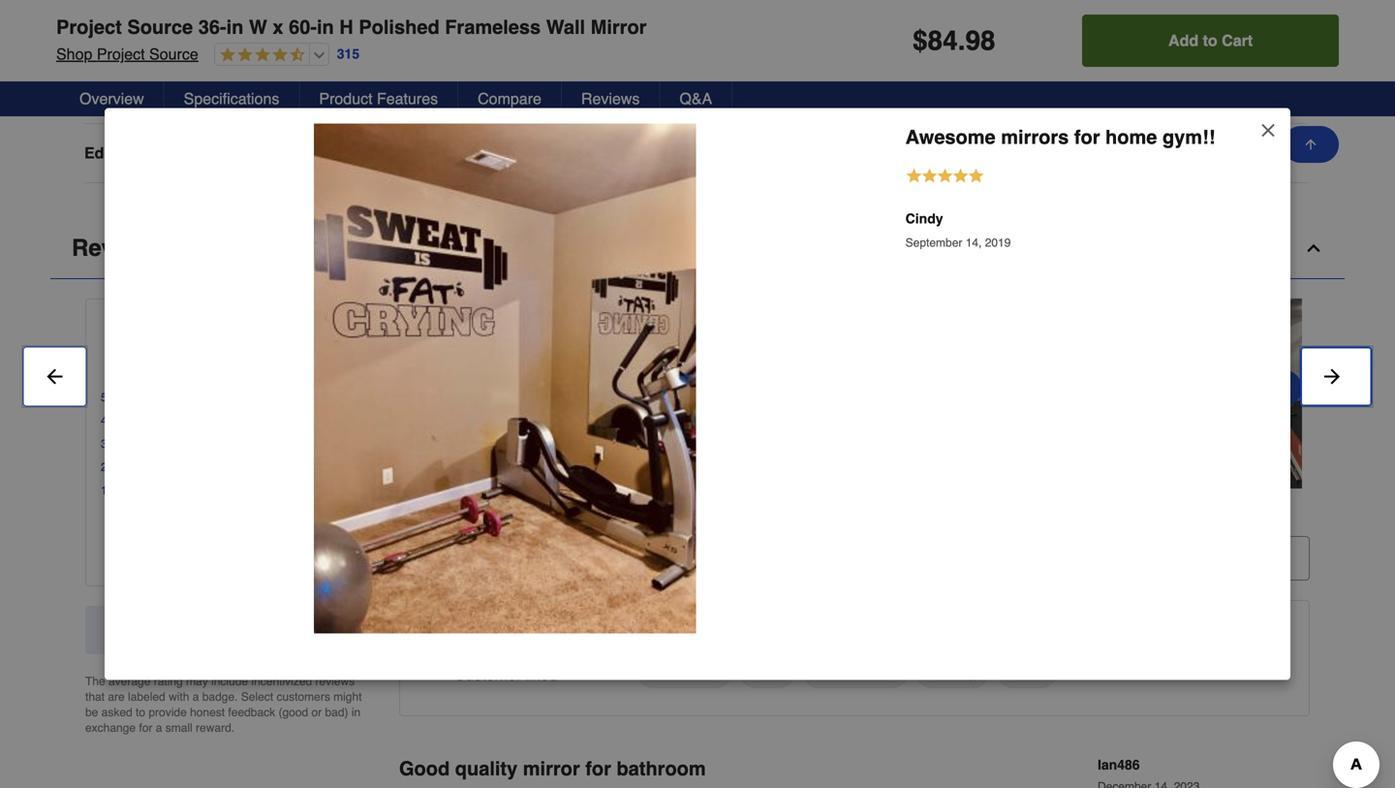 Task type: vqa. For each thing, say whether or not it's contained in the screenshot.
LINE1 text box
no



Task type: describe. For each thing, give the bounding box(es) containing it.
3% for 2
[[336, 460, 353, 474]]

home
[[1106, 126, 1158, 148]]

are
[[108, 690, 125, 704]]

1 wall cell from the left
[[262, 25, 422, 44]]

2 no from the left
[[538, 85, 558, 103]]

315 for 315 customer review s
[[399, 505, 425, 523]]

0 vertical spatial type
[[84, 26, 119, 44]]

1
[[101, 484, 107, 497]]

labeled
[[128, 690, 166, 704]]

3 no frame from the left
[[814, 85, 878, 103]]

$ 84 . 98
[[913, 25, 996, 56]]

q&a button
[[661, 81, 733, 116]]

mirrors
[[1002, 126, 1070, 148]]

2
[[101, 460, 107, 474]]

shop
[[56, 45, 92, 63]]

add to cart button
[[1083, 15, 1340, 67]]

polystyrene cell
[[1091, 84, 1251, 104]]

specifications button
[[164, 81, 300, 116]]

small
[[166, 721, 193, 735]]

0 vertical spatial polished
[[359, 16, 440, 38]]

(good
[[279, 706, 308, 719]]

compare button
[[459, 81, 562, 116]]

customer for customer liked
[[455, 666, 522, 684]]

out
[[269, 317, 296, 340]]

incentivized
[[251, 675, 312, 688]]

reviews for reviews button to the bottom
[[72, 234, 165, 261]]

customer liked
[[455, 666, 558, 684]]

2 vertical spatial for
[[586, 757, 612, 780]]

polystyrene
[[1091, 85, 1172, 103]]

s
[[560, 505, 568, 523]]

framed cell
[[1091, 143, 1251, 163]]

customer sentiment
[[420, 621, 571, 639]]

1 vertical spatial project
[[97, 45, 145, 63]]

project source 36-in w x 60-in h polished frameless wall mirror
[[56, 16, 647, 38]]

select
[[241, 690, 274, 704]]

1 vertical spatial 5
[[101, 391, 107, 404]]

honest
[[190, 706, 225, 719]]

to inside the average rating may include incentivized reviews that are labeled with a badge. select customers might be asked to provide honest feedback (good or bad) in exchange for a small reward.
[[136, 706, 145, 719]]

badge.
[[202, 690, 238, 704]]

this
[[251, 621, 275, 639]]

recommend
[[158, 621, 246, 639]]

include
[[211, 675, 248, 688]]

polished cell
[[262, 143, 422, 163]]

filter image
[[431, 551, 447, 566]]

1 vertical spatial reviews button
[[50, 218, 1346, 279]]

awesome
[[906, 126, 996, 148]]

average
[[109, 675, 151, 688]]

be
[[85, 706, 98, 719]]

add
[[1169, 32, 1199, 49]]

0 horizontal spatial arrow right image
[[1277, 377, 1292, 400]]

hide filters button
[[399, 536, 568, 581]]

to inside button
[[1204, 32, 1218, 49]]

frameless
[[445, 16, 541, 38]]

w
[[249, 16, 267, 38]]

satisfaction button
[[803, 655, 909, 688]]

edge type
[[84, 144, 162, 162]]

for inside the average rating may include incentivized reviews that are labeled with a badge. select customers might be asked to provide honest feedback (good or bad) in exchange for a small reward.
[[139, 721, 153, 735]]

may
[[186, 675, 208, 688]]

98
[[966, 25, 996, 56]]

2019
[[986, 236, 1012, 250]]

exchange
[[85, 721, 136, 735]]

1 horizontal spatial arrow right image
[[1321, 365, 1344, 388]]

2 wall cell from the left
[[538, 25, 698, 44]]

frame material
[[84, 85, 194, 103]]

bathroom
[[617, 757, 706, 780]]

10%
[[330, 414, 353, 427]]

product features
[[319, 90, 438, 108]]

14,
[[966, 236, 982, 250]]

3
[[101, 437, 107, 451]]

size button
[[740, 655, 796, 688]]

feedback
[[228, 706, 275, 719]]

thickness button
[[637, 655, 732, 688]]

1 no frame cell from the left
[[262, 84, 422, 104]]

polished inside polished cell
[[262, 144, 321, 162]]

79%
[[330, 391, 353, 404]]

0 horizontal spatial a
[[156, 721, 162, 735]]

frame
[[84, 85, 131, 103]]

0 vertical spatial source
[[127, 16, 193, 38]]

4.5 stars image
[[215, 47, 305, 64]]

the
[[85, 675, 105, 688]]

price button
[[998, 655, 1058, 688]]

0 vertical spatial project
[[56, 16, 122, 38]]

quality inside button
[[929, 662, 977, 680]]

cindy september 14, 2019
[[906, 211, 1012, 250]]

awesome mirrors for home gym!!
[[906, 126, 1216, 148]]

3 no frame cell from the left
[[814, 84, 974, 104]]

sentiment
[[496, 621, 571, 639]]

cell for beveled
[[814, 143, 974, 163]]

recommend this product
[[158, 621, 331, 639]]

asked
[[101, 706, 133, 719]]

or
[[312, 706, 322, 719]]

that
[[85, 690, 105, 704]]

0 vertical spatial customer
[[430, 505, 502, 523]]

x
[[273, 16, 284, 38]]

review
[[506, 505, 560, 523]]

september
[[906, 236, 963, 250]]

hide
[[451, 549, 485, 567]]



Task type: locate. For each thing, give the bounding box(es) containing it.
0 vertical spatial 315
[[337, 46, 360, 62]]

mirror
[[523, 757, 580, 780]]

1 horizontal spatial frame
[[562, 85, 602, 103]]

liked
[[526, 666, 558, 684]]

uploaded image image
[[314, 124, 697, 634], [407, 384, 597, 403], [607, 384, 797, 403], [1206, 384, 1396, 403]]

to
[[1204, 32, 1218, 49], [136, 706, 145, 719]]

product
[[319, 90, 373, 108]]

1 horizontal spatial for
[[586, 757, 612, 780]]

1 horizontal spatial no frame
[[538, 85, 602, 103]]

size
[[753, 662, 783, 680]]

1 horizontal spatial 315
[[399, 505, 425, 523]]

1 frame from the left
[[286, 85, 325, 103]]

1 vertical spatial type
[[127, 144, 162, 162]]

arrow left image
[[43, 365, 66, 388]]

0 horizontal spatial no frame cell
[[262, 84, 422, 104]]

84
[[928, 25, 958, 56]]

material
[[135, 85, 194, 103]]

frame
[[286, 85, 325, 103], [562, 85, 602, 103], [838, 85, 878, 103]]

1 vertical spatial 3%
[[336, 460, 353, 474]]

5 right of
[[323, 317, 333, 340]]

good quality mirror for bathroom
[[399, 757, 706, 780]]

no frame cell
[[262, 84, 422, 104], [538, 84, 698, 104], [814, 84, 974, 104]]

1 no frame from the left
[[262, 85, 325, 103]]

2 no frame from the left
[[538, 85, 602, 103]]

0 vertical spatial reviews
[[582, 90, 640, 108]]

1 vertical spatial quality
[[455, 757, 518, 780]]

no frame cell up polished cell
[[262, 84, 422, 104]]

reviews for the topmost reviews button
[[582, 90, 640, 108]]

ian486
[[1098, 757, 1141, 773]]

might
[[334, 690, 362, 704]]

quality button
[[916, 655, 990, 688]]

chevron up image
[[1305, 238, 1324, 258]]

2 3% from the top
[[336, 460, 353, 474]]

cart
[[1223, 32, 1254, 49]]

beveled cell
[[538, 143, 698, 163]]

0 vertical spatial for
[[1075, 126, 1101, 148]]

1 horizontal spatial to
[[1204, 32, 1218, 49]]

1 vertical spatial to
[[136, 706, 145, 719]]

no frame cell down $
[[814, 84, 974, 104]]

a down provide
[[156, 721, 162, 735]]

wall for 2nd wall cell from the right
[[262, 26, 291, 44]]

0 horizontal spatial in
[[226, 16, 244, 38]]

reviews
[[582, 90, 640, 108], [72, 234, 165, 261]]

quality right good
[[455, 757, 518, 780]]

in inside the average rating may include incentivized reviews that are labeled with a badge. select customers might be asked to provide honest feedback (good or bad) in exchange for a small reward.
[[352, 706, 361, 719]]

0 horizontal spatial no
[[262, 85, 282, 103]]

arrow up image
[[1304, 137, 1319, 152]]

provide
[[149, 706, 187, 719]]

specifications
[[184, 90, 280, 108]]

60-
[[289, 16, 317, 38]]

product features button
[[300, 81, 459, 116]]

customer for customer sentiment
[[420, 621, 492, 639]]

0 horizontal spatial quality
[[455, 757, 518, 780]]

2 no frame cell from the left
[[538, 84, 698, 104]]

mirror
[[591, 16, 647, 38]]

$
[[913, 25, 928, 56]]

for right mirror
[[586, 757, 612, 780]]

3 frame from the left
[[838, 85, 878, 103]]

0 horizontal spatial frame
[[286, 85, 325, 103]]

no frame
[[262, 85, 325, 103], [538, 85, 602, 103], [814, 85, 878, 103]]

0 horizontal spatial type
[[84, 26, 119, 44]]

reward.
[[196, 721, 235, 735]]

1 horizontal spatial no frame cell
[[538, 84, 698, 104]]

1 vertical spatial a
[[156, 721, 162, 735]]

reviews up beveled cell on the left top of page
[[582, 90, 640, 108]]

a
[[193, 690, 199, 704], [156, 721, 162, 735]]

1 horizontal spatial reviews
[[582, 90, 640, 108]]

0 horizontal spatial no frame
[[262, 85, 325, 103]]

the average rating may include incentivized reviews that are labeled with a badge. select customers might be asked to provide honest feedback (good or bad) in exchange for a small reward.
[[85, 675, 362, 735]]

customer down customer sentiment
[[455, 666, 522, 684]]

of
[[301, 317, 317, 340]]

in left the h
[[317, 16, 334, 38]]

compare
[[478, 90, 542, 108]]

arrow right image
[[1321, 365, 1344, 388], [1277, 377, 1292, 400]]

1 vertical spatial polished
[[262, 144, 321, 162]]

close image
[[1259, 121, 1279, 140]]

2 frame from the left
[[562, 85, 602, 103]]

1 vertical spatial source
[[149, 45, 198, 63]]

4
[[101, 414, 107, 427]]

source up the material
[[149, 45, 198, 63]]

0 horizontal spatial 5
[[101, 391, 107, 404]]

2 horizontal spatial no frame
[[814, 85, 878, 103]]

price
[[1010, 662, 1046, 680]]

source up shop project source
[[127, 16, 193, 38]]

0 vertical spatial to
[[1204, 32, 1218, 49]]

2 horizontal spatial for
[[1075, 126, 1101, 148]]

315 customer review s
[[399, 505, 568, 523]]

type up shop project source
[[84, 26, 119, 44]]

customers
[[277, 690, 330, 704]]

with
[[169, 690, 189, 704]]

0 vertical spatial reviews button
[[562, 81, 661, 116]]

type
[[84, 26, 119, 44], [127, 144, 162, 162]]

wall cell
[[262, 25, 422, 44], [538, 25, 698, 44]]

overview button
[[60, 81, 164, 116]]

in down might
[[352, 706, 361, 719]]

h
[[340, 16, 354, 38]]

polished
[[359, 16, 440, 38], [262, 144, 321, 162]]

polished right the h
[[359, 16, 440, 38]]

0 horizontal spatial to
[[136, 706, 145, 719]]

2 vertical spatial customer
[[455, 666, 522, 684]]

3%
[[336, 437, 353, 451], [336, 460, 353, 474]]

0 horizontal spatial wall cell
[[262, 25, 422, 44]]

thickness
[[650, 662, 720, 680]]

1 horizontal spatial no
[[538, 85, 558, 103]]

.
[[958, 25, 966, 56]]

gym!!
[[1163, 126, 1216, 148]]

5 up 4
[[101, 391, 107, 404]]

5%
[[336, 484, 353, 497]]

customer up customer liked
[[420, 621, 492, 639]]

2 horizontal spatial in
[[352, 706, 361, 719]]

in left w
[[226, 16, 244, 38]]

quality left price
[[929, 662, 977, 680]]

1 vertical spatial for
[[139, 721, 153, 735]]

project
[[56, 16, 122, 38], [97, 45, 145, 63]]

3 no from the left
[[814, 85, 834, 103]]

1 horizontal spatial in
[[317, 16, 334, 38]]

1 horizontal spatial type
[[127, 144, 162, 162]]

for left home
[[1075, 126, 1101, 148]]

36-
[[198, 16, 226, 38]]

customer up hide
[[430, 505, 502, 523]]

0 vertical spatial quality
[[929, 662, 977, 680]]

for down provide
[[139, 721, 153, 735]]

315 up hide filters button
[[399, 505, 425, 523]]

1 vertical spatial 315
[[399, 505, 425, 523]]

2 horizontal spatial no frame cell
[[814, 84, 974, 104]]

polished down product
[[262, 144, 321, 162]]

1 vertical spatial customer
[[420, 621, 492, 639]]

q&a
[[680, 90, 713, 108]]

quality
[[929, 662, 977, 680], [455, 757, 518, 780]]

1 horizontal spatial wall cell
[[538, 25, 698, 44]]

1 horizontal spatial a
[[193, 690, 199, 704]]

a down may
[[193, 690, 199, 704]]

3% down the 10%
[[336, 437, 353, 451]]

edge
[[84, 144, 122, 162]]

1 vertical spatial reviews
[[72, 234, 165, 261]]

cell
[[814, 25, 974, 44], [1091, 25, 1251, 44], [814, 143, 974, 163]]

type right edge
[[127, 144, 162, 162]]

3% up 5%
[[336, 460, 353, 474]]

0 vertical spatial a
[[193, 690, 199, 704]]

to right add
[[1204, 32, 1218, 49]]

project up shop
[[56, 16, 122, 38]]

0 horizontal spatial reviews
[[72, 234, 165, 261]]

reviews button
[[562, 81, 661, 116], [50, 218, 1346, 279]]

no frame cell up beveled cell on the left top of page
[[538, 84, 698, 104]]

rating
[[154, 675, 183, 688]]

0 vertical spatial 5
[[323, 317, 333, 340]]

to down labeled
[[136, 706, 145, 719]]

project up frame
[[97, 45, 145, 63]]

wall for 1st wall cell from right
[[538, 26, 568, 44]]

bad)
[[325, 706, 349, 719]]

2 horizontal spatial frame
[[838, 85, 878, 103]]

product
[[279, 621, 331, 639]]

1 no from the left
[[262, 85, 282, 103]]

1 3% from the top
[[336, 437, 353, 451]]

2 horizontal spatial no
[[814, 85, 834, 103]]

5
[[323, 317, 333, 340], [101, 391, 107, 404]]

cell for wall
[[814, 25, 974, 44]]

cindy
[[906, 211, 944, 226]]

0 horizontal spatial for
[[139, 721, 153, 735]]

out of 5
[[263, 317, 333, 340]]

3% for 3
[[336, 437, 353, 451]]

reviews down edge type
[[72, 234, 165, 261]]

1 horizontal spatial 5
[[323, 317, 333, 340]]

315 down the h
[[337, 46, 360, 62]]

add to cart
[[1169, 32, 1254, 49]]

0 horizontal spatial polished
[[262, 144, 321, 162]]

overview
[[79, 90, 144, 108]]

0 horizontal spatial 315
[[337, 46, 360, 62]]

1 horizontal spatial polished
[[359, 16, 440, 38]]

source
[[127, 16, 193, 38], [149, 45, 198, 63]]

shop project source
[[56, 45, 198, 63]]

satisfaction
[[816, 662, 896, 680]]

wall
[[546, 16, 586, 38], [262, 26, 291, 44], [538, 26, 568, 44]]

1 horizontal spatial quality
[[929, 662, 977, 680]]

hide filters
[[451, 549, 536, 567]]

reviews
[[316, 675, 355, 688]]

0 vertical spatial 3%
[[336, 437, 353, 451]]

315 for 315
[[337, 46, 360, 62]]



